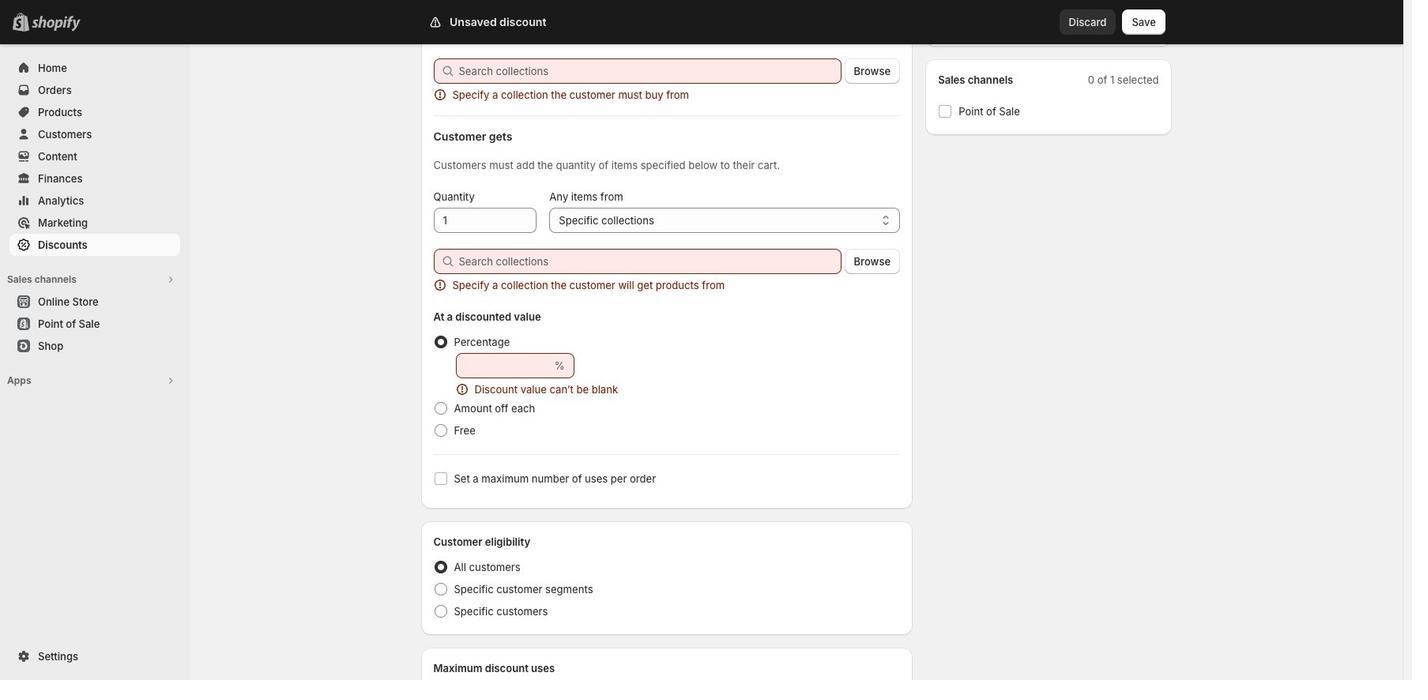 Task type: describe. For each thing, give the bounding box(es) containing it.
2 search collections text field from the top
[[459, 249, 841, 274]]

shopify image
[[32, 16, 81, 32]]



Task type: locate. For each thing, give the bounding box(es) containing it.
0 vertical spatial search collections text field
[[459, 58, 841, 84]]

None text field
[[456, 353, 551, 379]]

None text field
[[433, 208, 537, 233]]

1 vertical spatial search collections text field
[[459, 249, 841, 274]]

Search collections text field
[[459, 58, 841, 84], [459, 249, 841, 274]]

1 search collections text field from the top
[[459, 58, 841, 84]]



